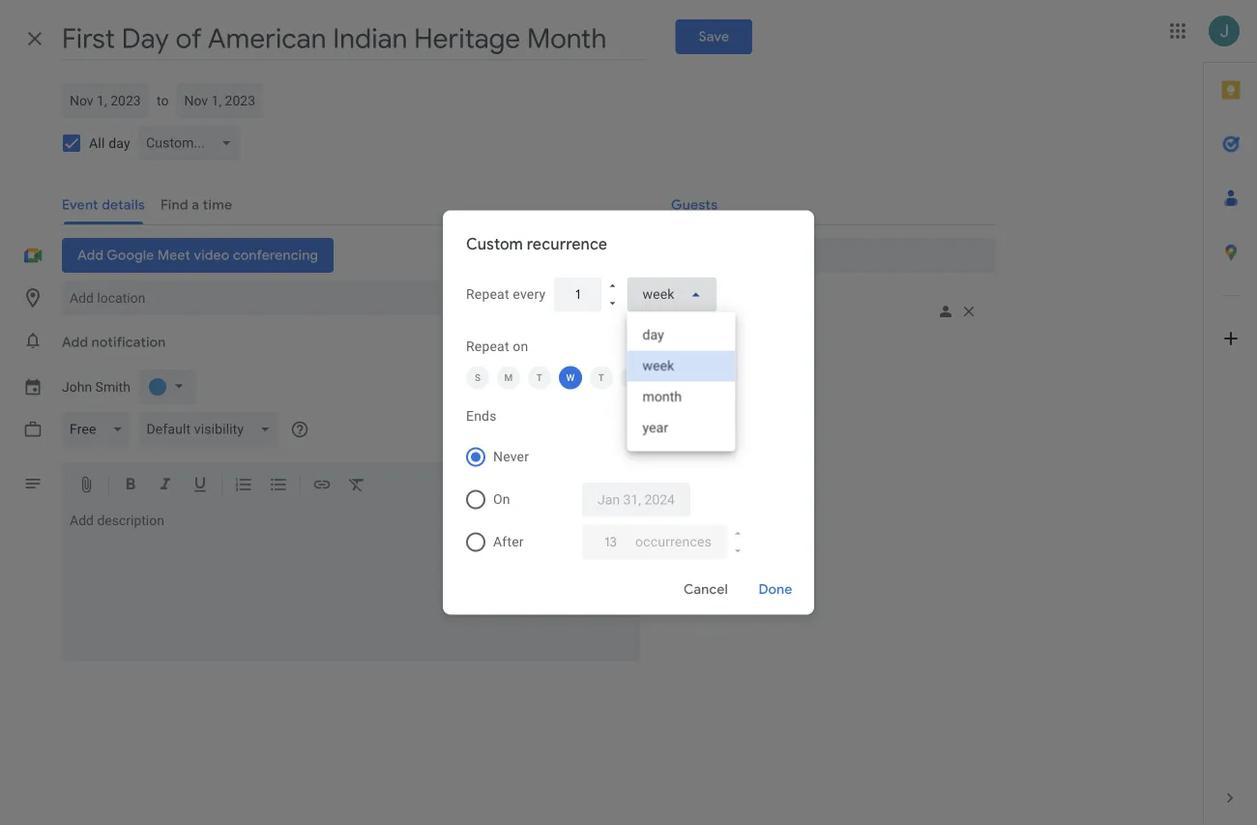 Task type: locate. For each thing, give the bounding box(es) containing it.
numbered list image
[[234, 475, 254, 498]]

w
[[567, 372, 575, 384]]

1 s from the left
[[475, 372, 481, 384]]

list
[[768, 434, 786, 450]]

john for john smith organizer
[[710, 297, 740, 313]]

formatting options toolbar
[[62, 463, 641, 509]]

1 t from the left
[[537, 372, 543, 384]]

Sunday checkbox
[[466, 366, 490, 389]]

tab list
[[1205, 63, 1258, 771]]

1 vertical spatial john
[[62, 379, 92, 395]]

john down add
[[62, 379, 92, 395]]

none field inside the custom recurrence dialog
[[627, 277, 717, 312]]

repeat for repeat every
[[466, 286, 510, 302]]

t right m option
[[537, 372, 543, 384]]

1 horizontal spatial s
[[661, 372, 667, 384]]

repeat left every
[[466, 286, 510, 302]]

smith up organizer
[[744, 297, 779, 313]]

s inside checkbox
[[475, 372, 481, 384]]

2 repeat from the top
[[466, 339, 510, 355]]

1 repeat from the top
[[466, 286, 510, 302]]

0 horizontal spatial john
[[62, 379, 92, 395]]

s right friday checkbox
[[661, 372, 667, 384]]

Title text field
[[62, 17, 645, 60]]

t
[[537, 372, 543, 384], [599, 372, 605, 384]]

2 option from the top
[[627, 351, 736, 382]]

option group containing never
[[459, 436, 792, 564]]

guest
[[672, 347, 707, 363]]

Description text field
[[62, 513, 641, 658]]

s
[[475, 372, 481, 384], [661, 372, 667, 384]]

1 vertical spatial repeat
[[466, 339, 510, 355]]

0 horizontal spatial s
[[475, 372, 481, 384]]

Friday checkbox
[[621, 366, 644, 389]]

Occurrence count number field
[[598, 525, 624, 560]]

john up organizer
[[710, 297, 740, 313]]

repeat up sunday checkbox on the left top of page
[[466, 339, 510, 355]]

smith inside john smith organizer
[[744, 297, 779, 313]]

organizer
[[710, 315, 760, 329]]

Tuesday checkbox
[[528, 366, 552, 389]]

john inside john smith organizer
[[710, 297, 740, 313]]

cancel button
[[675, 567, 737, 613]]

custom recurrence
[[466, 234, 608, 254]]

s for saturday option
[[661, 372, 667, 384]]

s for sunday checkbox on the left top of page
[[475, 372, 481, 384]]

permissions
[[710, 347, 784, 363]]

option group
[[459, 436, 792, 564]]

t inside checkbox
[[537, 372, 543, 384]]

modify event
[[705, 376, 783, 392]]

2 t from the left
[[599, 372, 605, 384]]

ends
[[466, 408, 497, 424]]

0 vertical spatial john
[[710, 297, 740, 313]]

0 horizontal spatial smith
[[95, 379, 131, 395]]

1 vertical spatial smith
[[95, 379, 131, 395]]

group
[[656, 341, 997, 457]]

m
[[505, 372, 513, 384]]

0 horizontal spatial t
[[537, 372, 543, 384]]

1 horizontal spatial t
[[599, 372, 605, 384]]

never
[[493, 449, 529, 465]]

invite
[[705, 405, 738, 421]]

None field
[[627, 277, 717, 312]]

1 horizontal spatial smith
[[744, 297, 779, 313]]

s inside option
[[661, 372, 667, 384]]

on
[[513, 339, 529, 355]]

all
[[89, 135, 105, 151]]

done button
[[745, 567, 807, 613]]

john smith, organizer tree item
[[656, 292, 997, 333]]

save button
[[676, 19, 753, 54]]

see
[[705, 434, 728, 450]]

2 s from the left
[[661, 372, 667, 384]]

s left m
[[475, 372, 481, 384]]

0 vertical spatial repeat
[[466, 286, 510, 302]]

0 vertical spatial smith
[[744, 297, 779, 313]]

smith down add notification button
[[95, 379, 131, 395]]

invite others
[[705, 405, 780, 421]]

smith
[[744, 297, 779, 313], [95, 379, 131, 395]]

1 option from the top
[[627, 320, 736, 351]]

option
[[627, 320, 736, 351], [627, 351, 736, 382], [627, 382, 736, 413], [627, 413, 736, 444]]

t right w
[[599, 372, 605, 384]]

every
[[513, 286, 546, 302]]

repeat
[[466, 286, 510, 302], [466, 339, 510, 355]]

to
[[157, 92, 169, 108]]

add notification button
[[54, 325, 174, 360]]

bulleted list image
[[269, 475, 288, 498]]

john
[[710, 297, 740, 313], [62, 379, 92, 395]]

guest permissions
[[672, 347, 784, 363]]

t inside option
[[599, 372, 605, 384]]

john smith
[[62, 379, 131, 395]]

Saturday checkbox
[[652, 366, 675, 389]]

1 horizontal spatial john
[[710, 297, 740, 313]]



Task type: vqa. For each thing, say whether or not it's contained in the screenshot.
the Smith within the John Smith Organizer
yes



Task type: describe. For each thing, give the bounding box(es) containing it.
cancel
[[684, 581, 729, 598]]

done
[[759, 581, 793, 598]]

guest
[[731, 434, 765, 450]]

event
[[750, 376, 783, 392]]

all day
[[89, 135, 130, 151]]

save
[[699, 28, 730, 45]]

4 option from the top
[[627, 413, 736, 444]]

repeat on
[[466, 339, 529, 355]]

underline image
[[191, 475, 210, 498]]

day
[[109, 135, 130, 151]]

bold image
[[121, 475, 140, 498]]

Wednesday checkbox
[[559, 366, 583, 389]]

t for tuesday checkbox
[[537, 372, 543, 384]]

Weeks to repeat number field
[[569, 277, 587, 312]]

see guest list
[[705, 434, 786, 450]]

custom recurrence dialog
[[443, 210, 815, 615]]

recurrence
[[527, 234, 608, 254]]

on
[[493, 492, 511, 508]]

t for thursday option
[[599, 372, 605, 384]]

3 option from the top
[[627, 382, 736, 413]]

john for john smith
[[62, 379, 92, 395]]

add notification
[[62, 334, 166, 351]]

smith for john smith organizer
[[744, 297, 779, 313]]

option group inside the custom recurrence dialog
[[459, 436, 792, 564]]

frequency list box
[[627, 312, 736, 451]]

smith for john smith
[[95, 379, 131, 395]]

notification
[[92, 334, 166, 351]]

custom
[[466, 234, 523, 254]]

modify
[[705, 376, 747, 392]]

f
[[630, 372, 636, 384]]

italic image
[[156, 475, 175, 498]]

Date on which the recurrence ends text field
[[598, 482, 675, 517]]

others
[[741, 405, 780, 421]]

john smith organizer
[[710, 297, 779, 329]]

Thursday checkbox
[[590, 366, 613, 389]]

repeat every
[[466, 286, 546, 302]]

add
[[62, 334, 88, 351]]

insert link image
[[313, 475, 332, 498]]

repeat for repeat on
[[466, 339, 510, 355]]

group containing guest permissions
[[656, 341, 997, 457]]

Monday checkbox
[[497, 366, 521, 389]]

remove formatting image
[[347, 475, 367, 498]]

after
[[493, 534, 524, 550]]



